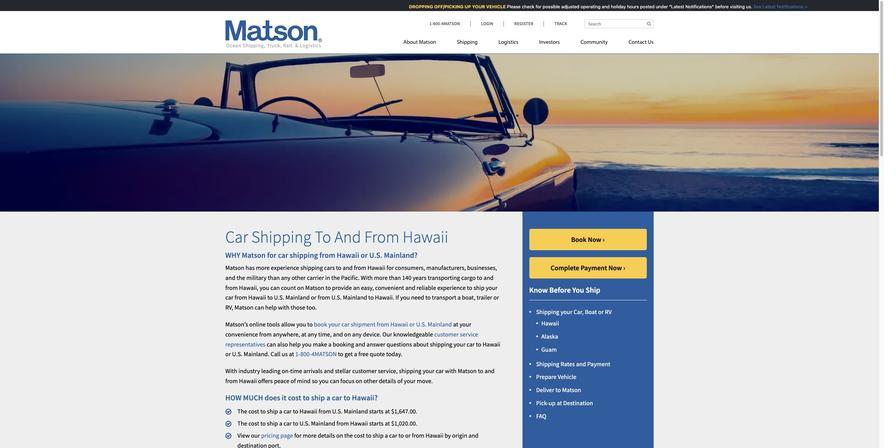 Task type: describe. For each thing, give the bounding box(es) containing it.
1 horizontal spatial any
[[308, 331, 317, 338]]

an
[[353, 284, 360, 292]]

see
[[752, 4, 760, 9]]

years
[[413, 274, 427, 282]]

0 horizontal spatial 1-800-4matson link
[[295, 350, 337, 358]]

at left $1,020.00.
[[385, 420, 390, 428]]

leading
[[261, 367, 281, 375]]

for more details on the cost to ship a car to or from hawaii by origin and destination port.
[[237, 432, 479, 448]]

time,
[[318, 331, 332, 338]]

u.s. down "count"
[[274, 294, 284, 302]]

hours
[[626, 4, 638, 9]]

from up our
[[377, 321, 389, 329]]

on inside with industry leading on-time arrivals and stellar customer service, shipping your car with matson to and from hawaii offers peace of mind so you can focus on other details of your move.
[[356, 377, 362, 385]]

know before you ship section
[[514, 212, 662, 448]]

or down and
[[361, 250, 368, 260]]

from down the cost to ship a car to hawaii from u.s. mainland starts at $1,647.00.
[[337, 420, 349, 428]]

to inside can also help you make a booking and answer questions about shipping your car to hawaii or u.s. mainland. call us at
[[476, 340, 481, 348]]

hawaii inside with industry leading on-time arrivals and stellar customer service, shipping your car with matson to and from hawaii offers peace of mind so you can focus on other details of your move.
[[239, 377, 257, 385]]

in
[[325, 274, 330, 282]]

car inside with industry leading on-time arrivals and stellar customer service, shipping your car with matson to and from hawaii offers peace of mind so you can focus on other details of your move.
[[436, 367, 444, 375]]

pricing
[[261, 432, 279, 440]]

latest
[[762, 4, 775, 9]]

allow
[[281, 321, 295, 329]]

u.s. down the cost to ship a car to hawaii from u.s. mainland starts at $1,647.00.
[[300, 420, 310, 428]]

from up 'cars'
[[320, 250, 335, 260]]

customer service representatives link
[[225, 331, 478, 348]]

hawaii?
[[352, 393, 378, 403]]

dropping off/picking up your vehicle please check for possible adjusted operating and holiday hours posted under "latest notifications" before visiting us. see latest notifications.>
[[408, 4, 806, 9]]

those
[[291, 304, 305, 312]]

shipping inside can also help you make a booking and answer questions about shipping your car to hawaii or u.s. mainland. call us at
[[430, 340, 452, 348]]

and inside know before you ship section
[[576, 360, 586, 368]]

from inside 'at your convenience from anywhere, at any time, and on any device. our knowledgeable'
[[259, 331, 272, 338]]

at left $1,647.00.
[[385, 408, 390, 416]]

your left move.
[[404, 377, 416, 385]]

know before you ship
[[529, 285, 601, 295]]

with inside with industry leading on-time arrivals and stellar customer service, shipping your car with matson to and from hawaii offers peace of mind so you can focus on other details of your move.
[[445, 367, 457, 375]]

prepare vehicle link
[[536, 373, 577, 381]]

from down 'hawaii,'
[[235, 294, 247, 302]]

other inside with industry leading on-time arrivals and stellar customer service, shipping your car with matson to and from hawaii offers peace of mind so you can focus on other details of your move.
[[364, 377, 378, 385]]

too.
[[307, 304, 317, 312]]

a inside can also help you make a booking and answer questions about shipping your car to hawaii or u.s. mainland. call us at
[[328, 340, 332, 348]]

Search search field
[[585, 19, 654, 28]]

book
[[571, 235, 587, 244]]

easy,
[[361, 284, 374, 292]]

with inside with industry leading on-time arrivals and stellar customer service, shipping your car with matson to and from hawaii offers peace of mind so you can focus on other details of your move.
[[225, 367, 237, 375]]

mainland down hawaii? on the bottom left of the page
[[344, 408, 368, 416]]

car inside 'for more details on the cost to ship a car to or from hawaii by origin and destination port.'
[[389, 432, 397, 440]]

your
[[471, 4, 484, 9]]

hawaii inside can also help you make a booking and answer questions about shipping your car to hawaii or u.s. mainland. call us at
[[483, 340, 500, 348]]

shipping rates and payment link
[[536, 360, 610, 368]]

also
[[277, 340, 288, 348]]

from inside 'for more details on the cost to ship a car to or from hawaii by origin and destination port.'
[[412, 432, 424, 440]]

for inside 'for more details on the cost to ship a car to or from hawaii by origin and destination port.'
[[294, 432, 302, 440]]

adjusted
[[560, 4, 578, 9]]

why matson for car shipping from hawaii or u.s. mainland?
[[225, 250, 418, 260]]

it
[[282, 393, 287, 403]]

banner image
[[0, 43, 879, 212]]

mainland up those
[[286, 294, 310, 302]]

from down in
[[318, 294, 330, 302]]

140
[[402, 274, 412, 282]]

can inside can also help you make a booking and answer questions about shipping your car to hawaii or u.s. mainland. call us at
[[267, 340, 276, 348]]

matson inside top menu navigation
[[419, 40, 436, 45]]

investors link
[[529, 36, 570, 50]]

help inside can also help you make a booking and answer questions about shipping your car to hawaii or u.s. mainland. call us at
[[289, 340, 301, 348]]

shipping inside matson has more experience shipping cars to and from hawaii for consumers, manufacturers, businesses, and the military than any other carrier in the pacific. with more than 140 years transporting cargo to and from hawaii, you can count on matson to provide an easy, convenient and reliable experience to ship your car from hawaii to u.s. mainland or from u.s. mainland to hawaii. if you need to transport a boat, trailer or rv, matson can help with those too.
[[300, 264, 323, 272]]

matson has more experience shipping cars to and from hawaii for consumers, manufacturers, businesses, and the military than any other carrier in the pacific. with more than 140 years transporting cargo to and from hawaii, you can count on matson to provide an easy, convenient and reliable experience to ship your car from hawaii to u.s. mainland or from u.s. mainland to hawaii. if you need to transport a boat, trailer or rv, matson can help with those too.
[[225, 264, 499, 312]]

at inside can also help you make a booking and answer questions about shipping your car to hawaii or u.s. mainland. call us at
[[289, 350, 294, 358]]

provide
[[332, 284, 352, 292]]

shipment
[[351, 321, 376, 329]]

u.s. down provide
[[331, 294, 342, 302]]

0 vertical spatial more
[[256, 264, 270, 272]]

mind
[[297, 377, 311, 385]]

time
[[290, 367, 302, 375]]

contact
[[629, 40, 647, 45]]

shipping inside with industry leading on-time arrivals and stellar customer service, shipping your car with matson to and from hawaii offers peace of mind so you can focus on other details of your move.
[[399, 367, 422, 375]]

prepare
[[536, 373, 557, 381]]

count
[[281, 284, 296, 292]]

guam
[[541, 346, 557, 354]]

page
[[280, 432, 293, 440]]

businesses,
[[467, 264, 497, 272]]

matson inside know before you ship section
[[562, 386, 581, 394]]

1- for 1-800-4matson to get a free quote today.
[[295, 350, 300, 358]]

if
[[396, 294, 399, 302]]

faq link
[[536, 412, 547, 420]]

the cost to ship a car to u.s. mainland from hawaii starts at $1,020.00.
[[237, 420, 418, 428]]

questions
[[387, 340, 412, 348]]

u.s. inside can also help you make a booking and answer questions about shipping your car to hawaii or u.s. mainland. call us at
[[232, 350, 242, 358]]

search image
[[647, 21, 651, 26]]

hawaii inside 'for more details on the cost to ship a car to or from hawaii by origin and destination port.'
[[426, 432, 443, 440]]

register
[[514, 21, 533, 27]]

deliver to matson link
[[536, 386, 581, 394]]

cargo
[[461, 274, 476, 282]]

transport
[[432, 294, 456, 302]]

customer inside customer service representatives
[[434, 331, 459, 338]]

possible
[[542, 4, 559, 9]]

hawaii link
[[541, 320, 559, 328]]

convenient
[[375, 284, 404, 292]]

or inside 'for more details on the cost to ship a car to or from hawaii by origin and destination port.'
[[405, 432, 411, 440]]

any inside matson has more experience shipping cars to and from hawaii for consumers, manufacturers, businesses, and the military than any other carrier in the pacific. with more than 140 years transporting cargo to and from hawaii, you can count on matson to provide an easy, convenient and reliable experience to ship your car from hawaii to u.s. mainland or from u.s. mainland to hawaii. if you need to transport a boat, trailer or rv, matson can help with those too.
[[281, 274, 290, 282]]

from left 'hawaii,'
[[225, 284, 238, 292]]

tools
[[267, 321, 280, 329]]

community
[[581, 40, 608, 45]]

mainland down transport
[[428, 321, 452, 329]]

rv
[[605, 308, 612, 316]]

logistics
[[499, 40, 518, 45]]

car inside matson has more experience shipping cars to and from hawaii for consumers, manufacturers, businesses, and the military than any other carrier in the pacific. with more than 140 years transporting cargo to and from hawaii, you can count on matson to provide an easy, convenient and reliable experience to ship your car from hawaii to u.s. mainland or from u.s. mainland to hawaii. if you need to transport a boat, trailer or rv, matson can help with those too.
[[225, 294, 233, 302]]

can left "count"
[[271, 284, 280, 292]]

from up pacific.
[[354, 264, 366, 272]]

top menu navigation
[[403, 36, 654, 50]]

pick-up at destination link
[[536, 399, 593, 407]]

by
[[445, 432, 451, 440]]

or up the 'knowledgeable'
[[410, 321, 415, 329]]

rv,
[[225, 304, 233, 312]]

check
[[521, 4, 533, 9]]

view our pricing page
[[237, 432, 293, 440]]

posted
[[639, 4, 653, 9]]

or up too.
[[311, 294, 317, 302]]

track link
[[544, 21, 567, 27]]

cost right it on the left bottom
[[288, 393, 301, 403]]

boat
[[585, 308, 597, 316]]

cost up our
[[249, 420, 259, 428]]

the for the cost to ship a car to hawaii from u.s. mainland starts at $1,647.00.
[[237, 408, 247, 416]]

logistics link
[[488, 36, 529, 50]]

mainland.
[[244, 350, 269, 358]]

matson's online tools allow you to book your car shipment from hawaii or u.s. mainland
[[225, 321, 452, 329]]

help inside matson has more experience shipping cars to and from hawaii for consumers, manufacturers, businesses, and the military than any other carrier in the pacific. with more than 140 years transporting cargo to and from hawaii, you can count on matson to provide an easy, convenient and reliable experience to ship your car from hawaii to u.s. mainland or from u.s. mainland to hawaii. if you need to transport a boat, trailer or rv, matson can help with those too.
[[265, 304, 277, 312]]

manufacturers,
[[426, 264, 466, 272]]

transporting
[[428, 274, 460, 282]]

or inside can also help you make a booking and answer questions about shipping your car to hawaii or u.s. mainland. call us at
[[225, 350, 231, 358]]

pick-
[[536, 399, 549, 407]]

details inside with industry leading on-time arrivals and stellar customer service, shipping your car with matson to and from hawaii offers peace of mind so you can focus on other details of your move.
[[379, 377, 396, 385]]

pick-up at destination
[[536, 399, 593, 407]]

1- for 1-800-4matson
[[429, 21, 433, 27]]

car inside can also help you make a booking and answer questions about shipping your car to hawaii or u.s. mainland. call us at
[[467, 340, 475, 348]]

$1,647.00.
[[391, 408, 418, 416]]

reliable
[[417, 284, 436, 292]]

about
[[413, 340, 429, 348]]

car
[[225, 227, 248, 247]]

hawaii inside know before you ship section
[[541, 320, 559, 328]]

complete
[[551, 264, 579, 272]]

on-
[[282, 367, 290, 375]]

$1,020.00.
[[391, 420, 418, 428]]

off/picking
[[433, 4, 462, 9]]

customer inside with industry leading on-time arrivals and stellar customer service, shipping your car with matson to and from hawaii offers peace of mind so you can focus on other details of your move.
[[352, 367, 377, 375]]

from up the cost to ship a car to u.s. mainland from hawaii starts at $1,020.00.
[[319, 408, 331, 416]]

1-800-4matson
[[429, 21, 460, 27]]



Task type: locate. For each thing, give the bounding box(es) containing it.
1 vertical spatial help
[[289, 340, 301, 348]]

0 vertical spatial experience
[[271, 264, 299, 272]]

matson
[[419, 40, 436, 45], [242, 250, 266, 260], [225, 264, 244, 272], [305, 284, 324, 292], [235, 304, 254, 312], [458, 367, 477, 375], [562, 386, 581, 394]]

other inside matson has more experience shipping cars to and from hawaii for consumers, manufacturers, businesses, and the military than any other carrier in the pacific. with more than 140 years transporting cargo to and from hawaii, you can count on matson to provide an easy, convenient and reliable experience to ship your car from hawaii to u.s. mainland or from u.s. mainland to hawaii. if you need to transport a boat, trailer or rv, matson can help with those too.
[[292, 274, 306, 282]]

1 horizontal spatial than
[[389, 274, 401, 282]]

or down representatives
[[225, 350, 231, 358]]

0 horizontal spatial of
[[291, 377, 296, 385]]

shipping for shipping rates and payment
[[536, 360, 559, 368]]

alaska link
[[541, 333, 558, 341]]

on up booking
[[344, 331, 351, 338]]

can inside with industry leading on-time arrivals and stellar customer service, shipping your car with matson to and from hawaii offers peace of mind so you can focus on other details of your move.
[[330, 377, 339, 385]]

1 horizontal spatial experience
[[437, 284, 466, 292]]

investors
[[539, 40, 560, 45]]

4matson
[[442, 21, 460, 27], [312, 350, 337, 358]]

"latest
[[668, 4, 683, 9]]

port.
[[268, 442, 281, 448]]

destination
[[237, 442, 267, 448]]

0 vertical spatial the
[[237, 408, 247, 416]]

to inside with industry leading on-time arrivals and stellar customer service, shipping your car with matson to and from hawaii offers peace of mind so you can focus on other details of your move.
[[478, 367, 483, 375]]

convenience
[[225, 331, 258, 338]]

representatives
[[225, 340, 266, 348]]

on down the cost to ship a car to u.s. mainland from hawaii starts at $1,020.00.
[[336, 432, 343, 440]]

visiting
[[729, 4, 744, 9]]

focus
[[341, 377, 354, 385]]

get
[[345, 350, 353, 358]]

payment right rates
[[587, 360, 610, 368]]

with inside matson has more experience shipping cars to and from hawaii for consumers, manufacturers, businesses, and the military than any other carrier in the pacific. with more than 140 years transporting cargo to and from hawaii, you can count on matson to provide an easy, convenient and reliable experience to ship your car from hawaii to u.s. mainland or from u.s. mainland to hawaii. if you need to transport a boat, trailer or rv, matson can help with those too.
[[361, 274, 373, 282]]

help right "also"
[[289, 340, 301, 348]]

more up convenient
[[374, 274, 388, 282]]

0 horizontal spatial more
[[256, 264, 270, 272]]

1 vertical spatial 1-
[[295, 350, 300, 358]]

you down military
[[260, 284, 269, 292]]

1 horizontal spatial with
[[445, 367, 457, 375]]

1 vertical spatial with
[[445, 367, 457, 375]]

1- down dropping
[[429, 21, 433, 27]]

can up online at bottom left
[[255, 304, 264, 312]]

faq
[[536, 412, 547, 420]]

your left car,
[[561, 308, 573, 316]]

2 horizontal spatial any
[[352, 331, 362, 338]]

1 vertical spatial customer
[[352, 367, 377, 375]]

for
[[535, 4, 540, 9], [267, 250, 277, 260], [387, 264, 394, 272], [294, 432, 302, 440]]

mainland down an
[[343, 294, 367, 302]]

ship inside matson has more experience shipping cars to and from hawaii for consumers, manufacturers, businesses, and the military than any other carrier in the pacific. with more than 140 years transporting cargo to and from hawaii, you can count on matson to provide an easy, convenient and reliable experience to ship your car from hawaii to u.s. mainland or from u.s. mainland to hawaii. if you need to transport a boat, trailer or rv, matson can help with those too.
[[474, 284, 485, 292]]

0 horizontal spatial customer
[[352, 367, 377, 375]]

0 horizontal spatial with
[[225, 367, 237, 375]]

0 horizontal spatial help
[[265, 304, 277, 312]]

login link
[[470, 21, 504, 27]]

1 horizontal spatial 1-
[[429, 21, 433, 27]]

and inside can also help you make a booking and answer questions about shipping your car to hawaii or u.s. mainland. call us at
[[355, 340, 365, 348]]

payment up ship at right bottom
[[581, 264, 607, 272]]

any down the shipment
[[352, 331, 362, 338]]

the right in
[[331, 274, 340, 282]]

0 horizontal spatial other
[[292, 274, 306, 282]]

you right allow
[[297, 321, 306, 329]]

1 horizontal spatial 1-800-4matson link
[[429, 21, 470, 27]]

about matson link
[[403, 36, 447, 50]]

and inside 'for more details on the cost to ship a car to or from hawaii by origin and destination port.'
[[469, 432, 479, 440]]

how
[[225, 393, 242, 403]]

0 vertical spatial with
[[278, 304, 290, 312]]

of down service, at the left bottom
[[398, 377, 403, 385]]

shipping for shipping
[[457, 40, 478, 45]]

1 vertical spatial 1-800-4matson link
[[295, 350, 337, 358]]

from inside with industry leading on-time arrivals and stellar customer service, shipping your car with matson to and from hawaii offers peace of mind so you can focus on other details of your move.
[[225, 377, 238, 385]]

experience up "count"
[[271, 264, 299, 272]]

other up "count"
[[292, 274, 306, 282]]

pacific.
[[341, 274, 360, 282]]

on inside 'for more details on the cost to ship a car to or from hawaii by origin and destination port.'
[[336, 432, 343, 440]]

0 vertical spatial customer
[[434, 331, 459, 338]]

your up trailer
[[486, 284, 498, 292]]

you inside can also help you make a booking and answer questions about shipping your car to hawaii or u.s. mainland. call us at
[[302, 340, 312, 348]]

0 horizontal spatial now ›
[[588, 235, 605, 244]]

1 horizontal spatial 4matson
[[442, 21, 460, 27]]

1 vertical spatial starts
[[369, 420, 384, 428]]

800- down off/picking
[[433, 21, 442, 27]]

1 vertical spatial now ›
[[609, 264, 625, 272]]

or down $1,020.00.
[[405, 432, 411, 440]]

customer down free
[[352, 367, 377, 375]]

0 vertical spatial help
[[265, 304, 277, 312]]

deliver to matson
[[536, 386, 581, 394]]

any up "count"
[[281, 274, 290, 282]]

vehicle
[[558, 373, 577, 381]]

origin
[[452, 432, 467, 440]]

1 starts from the top
[[369, 408, 384, 416]]

u.s.
[[369, 250, 382, 260], [274, 294, 284, 302], [331, 294, 342, 302], [416, 321, 427, 329], [232, 350, 242, 358], [332, 408, 343, 416], [300, 420, 310, 428]]

1 vertical spatial other
[[364, 377, 378, 385]]

or right trailer
[[494, 294, 499, 302]]

or
[[361, 250, 368, 260], [311, 294, 317, 302], [494, 294, 499, 302], [598, 308, 604, 316], [410, 321, 415, 329], [225, 350, 231, 358], [405, 432, 411, 440]]

1 horizontal spatial now ›
[[609, 264, 625, 272]]

military
[[246, 274, 267, 282]]

at right us at bottom left
[[289, 350, 294, 358]]

you right so on the bottom left
[[319, 377, 329, 385]]

the up 'hawaii,'
[[237, 274, 245, 282]]

about matson
[[403, 40, 436, 45]]

1-800-4matson link down make
[[295, 350, 337, 358]]

800- for 1-800-4matson to get a free quote today.
[[300, 350, 312, 358]]

on inside matson has more experience shipping cars to and from hawaii for consumers, manufacturers, businesses, and the military than any other carrier in the pacific. with more than 140 years transporting cargo to and from hawaii, you can count on matson to provide an easy, convenient and reliable experience to ship your car from hawaii to u.s. mainland or from u.s. mainland to hawaii. if you need to transport a boat, trailer or rv, matson can help with those too.
[[297, 284, 304, 292]]

rates
[[561, 360, 575, 368]]

arrivals
[[303, 367, 323, 375]]

1 horizontal spatial of
[[398, 377, 403, 385]]

notifications"
[[684, 4, 713, 9]]

0 vertical spatial 4matson
[[442, 21, 460, 27]]

us
[[282, 350, 288, 358]]

than right military
[[268, 274, 280, 282]]

your inside matson has more experience shipping cars to and from hawaii for consumers, manufacturers, businesses, and the military than any other carrier in the pacific. with more than 140 years transporting cargo to and from hawaii, you can count on matson to provide an easy, convenient and reliable experience to ship your car from hawaii to u.s. mainland or from u.s. mainland to hawaii. if you need to transport a boat, trailer or rv, matson can help with those too.
[[486, 284, 498, 292]]

with inside matson has more experience shipping cars to and from hawaii for consumers, manufacturers, businesses, and the military than any other carrier in the pacific. with more than 140 years transporting cargo to and from hawaii, you can count on matson to provide an easy, convenient and reliable experience to ship your car from hawaii to u.s. mainland or from u.s. mainland to hawaii. if you need to transport a boat, trailer or rv, matson can help with those too.
[[278, 304, 290, 312]]

shipping inside top menu navigation
[[457, 40, 478, 45]]

blue matson logo with ocean, shipping, truck, rail and logistics written beneath it. image
[[225, 20, 322, 49]]

0 vertical spatial starts
[[369, 408, 384, 416]]

with up easy,
[[361, 274, 373, 282]]

starts up 'for more details on the cost to ship a car to or from hawaii by origin and destination port.'
[[369, 420, 384, 428]]

than up convenient
[[389, 274, 401, 282]]

you left make
[[302, 340, 312, 348]]

1 vertical spatial with
[[225, 367, 237, 375]]

with left industry
[[225, 367, 237, 375]]

anywhere,
[[273, 331, 300, 338]]

a inside matson has more experience shipping cars to and from hawaii for consumers, manufacturers, businesses, and the military than any other carrier in the pacific. with more than 140 years transporting cargo to and from hawaii, you can count on matson to provide an easy, convenient and reliable experience to ship your car from hawaii to u.s. mainland or from u.s. mainland to hawaii. if you need to transport a boat, trailer or rv, matson can help with those too.
[[458, 294, 461, 302]]

book now › link
[[529, 229, 647, 250]]

your down service
[[454, 340, 466, 348]]

your up time,
[[329, 321, 340, 329]]

details inside 'for more details on the cost to ship a car to or from hawaii by origin and destination port.'
[[318, 432, 335, 440]]

and
[[335, 227, 361, 247]]

from down $1,020.00.
[[412, 432, 424, 440]]

details down the cost to ship a car to u.s. mainland from hawaii starts at $1,020.00.
[[318, 432, 335, 440]]

your inside know before you ship section
[[561, 308, 573, 316]]

today.
[[386, 350, 402, 358]]

details
[[379, 377, 396, 385], [318, 432, 335, 440]]

u.s. down representatives
[[232, 350, 242, 358]]

0 horizontal spatial than
[[268, 274, 280, 282]]

1 horizontal spatial 800-
[[433, 21, 442, 27]]

2 the from the top
[[237, 420, 247, 428]]

more inside 'for more details on the cost to ship a car to or from hawaii by origin and destination port.'
[[303, 432, 317, 440]]

4matson down off/picking
[[442, 21, 460, 27]]

at inside know before you ship section
[[557, 399, 562, 407]]

industry
[[239, 367, 260, 375]]

your
[[486, 284, 498, 292], [561, 308, 573, 316], [329, 321, 340, 329], [460, 321, 471, 329], [454, 340, 466, 348], [423, 367, 435, 375], [404, 377, 416, 385]]

your inside can also help you make a booking and answer questions about shipping your car to hawaii or u.s. mainland. call us at
[[454, 340, 466, 348]]

2 of from the left
[[398, 377, 403, 385]]

login
[[481, 21, 493, 27]]

details down service, at the left bottom
[[379, 377, 396, 385]]

at right 'up'
[[557, 399, 562, 407]]

free
[[359, 350, 369, 358]]

your up service
[[460, 321, 471, 329]]

0 vertical spatial details
[[379, 377, 396, 385]]

the cost to ship a car to hawaii from u.s. mainland starts at $1,647.00.
[[237, 408, 418, 416]]

alaska
[[541, 333, 558, 341]]

0 horizontal spatial experience
[[271, 264, 299, 272]]

0 vertical spatial 800-
[[433, 21, 442, 27]]

matson inside with industry leading on-time arrivals and stellar customer service, shipping your car with matson to and from hawaii offers peace of mind so you can focus on other details of your move.
[[458, 367, 477, 375]]

stellar
[[335, 367, 351, 375]]

for inside matson has more experience shipping cars to and from hawaii for consumers, manufacturers, businesses, and the military than any other carrier in the pacific. with more than 140 years transporting cargo to and from hawaii, you can count on matson to provide an easy, convenient and reliable experience to ship your car from hawaii to u.s. mainland or from u.s. mainland to hawaii. if you need to transport a boat, trailer or rv, matson can help with those too.
[[387, 264, 394, 272]]

from up the how
[[225, 377, 238, 385]]

0 horizontal spatial 1-
[[295, 350, 300, 358]]

0 vertical spatial payment
[[581, 264, 607, 272]]

1 vertical spatial details
[[318, 432, 335, 440]]

our
[[251, 432, 260, 440]]

2 than from the left
[[389, 274, 401, 282]]

mainland down the cost to ship a car to hawaii from u.s. mainland starts at $1,647.00.
[[311, 420, 335, 428]]

vehicle
[[485, 4, 505, 9]]

much
[[243, 393, 263, 403]]

to inside know before you ship section
[[556, 386, 561, 394]]

track
[[555, 21, 567, 27]]

and inside 'at your convenience from anywhere, at any time, and on any device. our knowledgeable'
[[333, 331, 343, 338]]

can also help you make a booking and answer questions about shipping your car to hawaii or u.s. mainland. call us at
[[225, 340, 500, 358]]

mainland
[[286, 294, 310, 302], [343, 294, 367, 302], [428, 321, 452, 329], [344, 408, 368, 416], [311, 420, 335, 428]]

shipping rates and payment
[[536, 360, 610, 368]]

hawaii.
[[375, 294, 394, 302]]

contact us
[[629, 40, 654, 45]]

u.s. up the 'knowledgeable'
[[416, 321, 427, 329]]

than
[[268, 274, 280, 282], [389, 274, 401, 282]]

or inside section
[[598, 308, 604, 316]]

ship inside 'for more details on the cost to ship a car to or from hawaii by origin and destination port.'
[[373, 432, 384, 440]]

800- for 1-800-4matson
[[433, 21, 442, 27]]

notifications.>
[[776, 4, 806, 9]]

1 horizontal spatial help
[[289, 340, 301, 348]]

a inside 'for more details on the cost to ship a car to or from hawaii by origin and destination port.'
[[385, 432, 388, 440]]

the inside 'for more details on the cost to ship a car to or from hawaii by origin and destination port.'
[[344, 432, 353, 440]]

4matson for 1-800-4matson
[[442, 21, 460, 27]]

book now ›
[[571, 235, 605, 244]]

0 horizontal spatial any
[[281, 274, 290, 282]]

the down the how
[[237, 408, 247, 416]]

before
[[549, 285, 571, 295]]

you right if
[[400, 294, 410, 302]]

of down "time"
[[291, 377, 296, 385]]

800- up arrivals
[[300, 350, 312, 358]]

1 vertical spatial payment
[[587, 360, 610, 368]]

complete payment now ›
[[551, 264, 625, 272]]

1- right us at bottom left
[[295, 350, 300, 358]]

shipping your car, boat or rv link
[[536, 308, 612, 316]]

up
[[463, 4, 470, 9]]

1 the from the top
[[237, 408, 247, 416]]

of
[[291, 377, 296, 385], [398, 377, 403, 385]]

1 horizontal spatial customer
[[434, 331, 459, 338]]

other up hawaii? on the bottom left of the page
[[364, 377, 378, 385]]

0 horizontal spatial the
[[237, 274, 245, 282]]

at
[[453, 321, 458, 329], [301, 331, 306, 338], [289, 350, 294, 358], [557, 399, 562, 407], [385, 408, 390, 416], [385, 420, 390, 428]]

1 than from the left
[[268, 274, 280, 282]]

your inside 'at your convenience from anywhere, at any time, and on any device. our knowledgeable'
[[460, 321, 471, 329]]

to
[[315, 227, 331, 247]]

cars
[[324, 264, 335, 272]]

more up military
[[256, 264, 270, 272]]

or left the rv at the right of page
[[598, 308, 604, 316]]

cost down much
[[249, 408, 259, 416]]

can left focus
[[330, 377, 339, 385]]

your up move.
[[423, 367, 435, 375]]

peace
[[274, 377, 289, 385]]

u.s. up the cost to ship a car to u.s. mainland from hawaii starts at $1,020.00.
[[332, 408, 343, 416]]

2 vertical spatial more
[[303, 432, 317, 440]]

at your convenience from anywhere, at any time, and on any device. our knowledgeable
[[225, 321, 471, 338]]

more down the cost to ship a car to u.s. mainland from hawaii starts at $1,020.00.
[[303, 432, 317, 440]]

1-800-4matson link down off/picking
[[429, 21, 470, 27]]

contact us link
[[618, 36, 654, 50]]

the up view
[[237, 420, 247, 428]]

1 horizontal spatial with
[[361, 274, 373, 282]]

u.s. down from
[[369, 250, 382, 260]]

0 horizontal spatial details
[[318, 432, 335, 440]]

starts for hawaii
[[369, 420, 384, 428]]

0 horizontal spatial with
[[278, 304, 290, 312]]

starts for mainland
[[369, 408, 384, 416]]

1 horizontal spatial the
[[331, 274, 340, 282]]

0 vertical spatial with
[[361, 274, 373, 282]]

1 horizontal spatial details
[[379, 377, 396, 385]]

can up call
[[267, 340, 276, 348]]

need
[[411, 294, 424, 302]]

None search field
[[585, 19, 654, 28]]

1 vertical spatial experience
[[437, 284, 466, 292]]

2 horizontal spatial the
[[344, 432, 353, 440]]

2 starts from the top
[[369, 420, 384, 428]]

experience up transport
[[437, 284, 466, 292]]

please
[[506, 4, 519, 9]]

complete payment now › link
[[529, 257, 647, 279]]

help up tools
[[265, 304, 277, 312]]

the
[[237, 408, 247, 416], [237, 420, 247, 428]]

move.
[[417, 377, 433, 385]]

0 vertical spatial 1-800-4matson link
[[429, 21, 470, 27]]

at down transport
[[453, 321, 458, 329]]

0 vertical spatial 1-
[[429, 21, 433, 27]]

on right focus
[[356, 377, 362, 385]]

1 horizontal spatial more
[[303, 432, 317, 440]]

at right 'anywhere,'
[[301, 331, 306, 338]]

any
[[281, 274, 290, 282], [308, 331, 317, 338], [352, 331, 362, 338]]

the down the cost to ship a car to u.s. mainland from hawaii starts at $1,020.00.
[[344, 432, 353, 440]]

0 vertical spatial other
[[292, 274, 306, 282]]

has
[[246, 264, 255, 272]]

shipping for shipping your car, boat or rv
[[536, 308, 559, 316]]

800-
[[433, 21, 442, 27], [300, 350, 312, 358]]

you inside with industry leading on-time arrivals and stellar customer service, shipping your car with matson to and from hawaii offers peace of mind so you can focus on other details of your move.
[[319, 377, 329, 385]]

1 vertical spatial 800-
[[300, 350, 312, 358]]

0 horizontal spatial 4matson
[[312, 350, 337, 358]]

know
[[529, 285, 548, 295]]

4matson down make
[[312, 350, 337, 358]]

the for the cost to ship a car to u.s. mainland from hawaii starts at $1,020.00.
[[237, 420, 247, 428]]

any up make
[[308, 331, 317, 338]]

shipping
[[457, 40, 478, 45], [251, 227, 311, 247], [536, 308, 559, 316], [536, 360, 559, 368]]

us
[[648, 40, 654, 45]]

1 vertical spatial 4matson
[[312, 350, 337, 358]]

starts down hawaii? on the bottom left of the page
[[369, 408, 384, 416]]

from down tools
[[259, 331, 272, 338]]

1 of from the left
[[291, 377, 296, 385]]

service
[[460, 331, 478, 338]]

customer left service
[[434, 331, 459, 338]]

cost down the cost to ship a car to u.s. mainland from hawaii starts at $1,020.00.
[[354, 432, 365, 440]]

1 horizontal spatial other
[[364, 377, 378, 385]]

4matson for 1-800-4matson to get a free quote today.
[[312, 350, 337, 358]]

2 horizontal spatial more
[[374, 274, 388, 282]]

1 vertical spatial the
[[237, 420, 247, 428]]

0 horizontal spatial 800-
[[300, 350, 312, 358]]

cost inside 'for more details on the cost to ship a car to or from hawaii by origin and destination port.'
[[354, 432, 365, 440]]

cost
[[288, 393, 301, 403], [249, 408, 259, 416], [249, 420, 259, 428], [354, 432, 365, 440]]

1 vertical spatial more
[[374, 274, 388, 282]]

on inside 'at your convenience from anywhere, at any time, and on any device. our knowledgeable'
[[344, 331, 351, 338]]

boat,
[[462, 294, 476, 302]]

carrier
[[307, 274, 324, 282]]

0 vertical spatial now ›
[[588, 235, 605, 244]]

see latest notifications.> link
[[751, 4, 806, 9]]

with
[[278, 304, 290, 312], [445, 367, 457, 375]]

on right "count"
[[297, 284, 304, 292]]



Task type: vqa. For each thing, say whether or not it's contained in the screenshot.
topmost "customer"
yes



